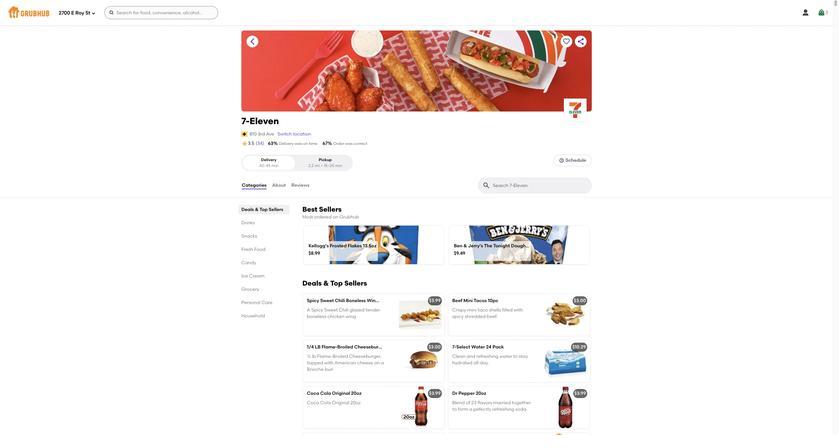 Task type: locate. For each thing, give the bounding box(es) containing it.
1 horizontal spatial &
[[324, 280, 329, 288]]

spicy up a in the left of the page
[[307, 299, 319, 304]]

categories
[[242, 183, 267, 188]]

0 vertical spatial a
[[381, 361, 384, 366]]

& up spicy sweet chili boneless wings 8 count
[[324, 280, 329, 288]]

dr
[[453, 391, 458, 397]]

2 vertical spatial on
[[375, 361, 380, 366]]

min right 15–25 at the top left of page
[[335, 164, 343, 168]]

top inside deals & top sellers tab
[[260, 207, 268, 213]]

2 horizontal spatial &
[[464, 244, 467, 249]]

spicy
[[307, 299, 319, 304], [312, 308, 324, 313]]

0 horizontal spatial deals & top sellers
[[242, 207, 284, 213]]

2 was from the left
[[345, 142, 353, 146]]

ben & jerry's the tonight dough... $9.49
[[454, 244, 530, 257]]

flame- right lb at left bottom
[[322, 345, 338, 351]]

1 horizontal spatial a
[[470, 407, 473, 413]]

$3.99 for dr
[[430, 391, 441, 397]]

tender
[[366, 308, 380, 313]]

categories button
[[242, 174, 267, 197]]

dough...
[[512, 244, 530, 249]]

flame-
[[322, 345, 338, 351], [317, 354, 333, 360]]

sellers up 'drinks' tab
[[269, 207, 284, 213]]

2 min from the left
[[335, 164, 343, 168]]

svg image inside schedule button
[[560, 158, 565, 163]]

sweet
[[321, 299, 334, 304], [325, 308, 338, 313]]

save this restaurant image
[[563, 38, 571, 45]]

0 horizontal spatial top
[[260, 207, 268, 213]]

7- for select
[[453, 345, 457, 351]]

flame- right lb
[[317, 354, 333, 360]]

1 vertical spatial deals
[[303, 280, 322, 288]]

0 vertical spatial $3.00
[[574, 299, 587, 304]]

household
[[242, 314, 265, 319]]

1 vertical spatial spicy
[[312, 308, 324, 313]]

20oz
[[351, 391, 362, 397], [476, 391, 487, 397], [351, 401, 361, 406]]

boneless
[[346, 299, 366, 304]]

0 vertical spatial deals
[[242, 207, 254, 213]]

with inside '¼ lb flame-broiled cheeseburger, topped with american cheese on a brioche bun'
[[325, 361, 334, 366]]

broiled for cheeseburger,
[[333, 354, 348, 360]]

tonight
[[494, 244, 510, 249]]

2 coca cola original 20oz from the top
[[307, 401, 361, 406]]

top up spicy sweet chili boneless wings 8 count
[[331, 280, 343, 288]]

coca cola original 20oz
[[307, 391, 362, 397], [307, 401, 361, 406]]

schedule button
[[554, 155, 592, 167]]

was down location on the top of the page
[[295, 142, 303, 146]]

refreshing inside blend of 23 flavors married together to form a pefectly refreshing soda.
[[493, 407, 515, 413]]

to down blend
[[453, 407, 457, 413]]

1 vertical spatial flame-
[[317, 354, 333, 360]]

spicy
[[453, 314, 464, 320]]

0 vertical spatial coca
[[307, 391, 319, 397]]

blend of 23 flavors married together to form a pefectly refreshing soda.
[[453, 401, 531, 413]]

sellers
[[319, 206, 342, 214], [269, 207, 284, 213], [345, 280, 367, 288]]

svg image
[[802, 9, 810, 17], [818, 9, 826, 17], [109, 10, 114, 15], [560, 158, 565, 163]]

3 button
[[818, 7, 829, 19]]

0 vertical spatial with
[[514, 308, 523, 313]]

spicy sweet chili boneless wings 8 count
[[307, 299, 399, 304]]

stay
[[519, 354, 529, 360]]

crispy mini taco shells filled with spicy shredded beef.
[[453, 308, 523, 320]]

1 vertical spatial delivery
[[261, 158, 277, 162]]

7- up clean
[[453, 345, 457, 351]]

1 was from the left
[[295, 142, 303, 146]]

1 horizontal spatial to
[[514, 354, 518, 360]]

roy
[[75, 10, 84, 16]]

(34)
[[256, 141, 264, 146]]

7-select water 24 pack
[[453, 345, 504, 351]]

1 vertical spatial sweet
[[325, 308, 338, 313]]

1 horizontal spatial deals
[[303, 280, 322, 288]]

was
[[295, 142, 303, 146], [345, 142, 353, 146]]

sellers inside deals & top sellers tab
[[269, 207, 284, 213]]

0 vertical spatial on
[[303, 142, 308, 146]]

a
[[381, 361, 384, 366], [470, 407, 473, 413]]

grocery
[[242, 287, 259, 293]]

& up 'drinks' tab
[[255, 207, 259, 213]]

with up bun
[[325, 361, 334, 366]]

1 vertical spatial with
[[325, 361, 334, 366]]

pickup
[[319, 158, 332, 162]]

refreshing
[[477, 354, 499, 360], [493, 407, 515, 413]]

1 vertical spatial a
[[470, 407, 473, 413]]

1 vertical spatial deals & top sellers
[[303, 280, 367, 288]]

0 horizontal spatial on
[[303, 142, 308, 146]]

day.
[[480, 361, 489, 366]]

with right filled
[[514, 308, 523, 313]]

sellers inside best sellers most ordered on grubhub
[[319, 206, 342, 214]]

Search 7-Eleven search field
[[493, 183, 590, 189]]

delivery for 30–45
[[261, 158, 277, 162]]

1 coca from the top
[[307, 391, 319, 397]]

0 vertical spatial broiled
[[338, 345, 353, 351]]

0 horizontal spatial with
[[325, 361, 334, 366]]

sellers up ordered
[[319, 206, 342, 214]]

brioche
[[307, 367, 324, 373]]

1 vertical spatial on
[[333, 215, 339, 220]]

to inside clean and refreshing water to stay hydrated all day.
[[514, 354, 518, 360]]

0 horizontal spatial deals
[[242, 207, 254, 213]]

1 horizontal spatial $3.00
[[574, 299, 587, 304]]

refreshing down married
[[493, 407, 515, 413]]

deals & top sellers inside tab
[[242, 207, 284, 213]]

0 vertical spatial original
[[332, 391, 350, 397]]

all
[[474, 361, 479, 366]]

a inside blend of 23 flavors married together to form a pefectly refreshing soda.
[[470, 407, 473, 413]]

deals
[[242, 207, 254, 213], [303, 280, 322, 288]]

cheese
[[358, 361, 373, 366]]

0 vertical spatial delivery
[[279, 142, 294, 146]]

top up 'drinks' tab
[[260, 207, 268, 213]]

shells
[[490, 308, 501, 313]]

reviews
[[292, 183, 310, 188]]

flame- for lb
[[322, 345, 338, 351]]

1 horizontal spatial 7-
[[453, 345, 457, 351]]

1 min from the left
[[272, 164, 279, 168]]

810 3rd ave button
[[249, 131, 275, 138]]

1 horizontal spatial was
[[345, 142, 353, 146]]

deals & top sellers
[[242, 207, 284, 213], [303, 280, 367, 288]]

candy tab
[[242, 260, 287, 267]]

boneless
[[307, 314, 327, 320]]

2 horizontal spatial on
[[375, 361, 380, 366]]

switch location button
[[277, 131, 312, 138]]

min inside delivery 30–45 min
[[272, 164, 279, 168]]

a down of
[[470, 407, 473, 413]]

0 horizontal spatial a
[[381, 361, 384, 366]]

Search for food, convenience, alcohol... search field
[[105, 6, 218, 19]]

deals & top sellers tab
[[242, 207, 287, 213]]

option group containing delivery 30–45 min
[[242, 155, 353, 172]]

mini
[[468, 308, 477, 313]]

frosted
[[330, 244, 347, 249]]

67
[[323, 141, 328, 146]]

with inside crispy mini taco shells filled with spicy shredded beef.
[[514, 308, 523, 313]]

30–45
[[259, 164, 271, 168]]

0 vertical spatial chili
[[335, 299, 345, 304]]

delivery down switch
[[279, 142, 294, 146]]

1 vertical spatial $3.00
[[429, 345, 441, 351]]

broiled for cheeseburger
[[338, 345, 353, 351]]

& right ben
[[464, 244, 467, 249]]

refreshing up day.
[[477, 354, 499, 360]]

0 vertical spatial flame-
[[322, 345, 338, 351]]

together
[[512, 401, 531, 406]]

1 horizontal spatial delivery
[[279, 142, 294, 146]]

¼ lb flame-broiled cheeseburger, topped with american cheese on a brioche bun
[[307, 354, 384, 373]]

13.5oz
[[363, 244, 377, 249]]

1 vertical spatial top
[[331, 280, 343, 288]]

1 vertical spatial 7-
[[453, 345, 457, 351]]

pefectly
[[474, 407, 492, 413]]

grubhub
[[340, 215, 359, 220]]

schedule
[[566, 158, 587, 163]]

0 horizontal spatial 7-
[[242, 116, 250, 127]]

1 horizontal spatial with
[[514, 308, 523, 313]]

deals & top sellers up spicy sweet chili boneless wings 8 count
[[303, 280, 367, 288]]

•
[[321, 164, 323, 168]]

0 horizontal spatial delivery
[[261, 158, 277, 162]]

min inside pickup 2.2 mi • 15–25 min
[[335, 164, 343, 168]]

hydrated
[[453, 361, 473, 366]]

fresh
[[242, 247, 253, 253]]

1 horizontal spatial on
[[333, 215, 339, 220]]

delivery for was
[[279, 142, 294, 146]]

personal care tab
[[242, 300, 287, 307]]

star icon image
[[242, 141, 248, 147]]

e
[[71, 10, 74, 16]]

1 horizontal spatial min
[[335, 164, 343, 168]]

delivery inside delivery 30–45 min
[[261, 158, 277, 162]]

10pc
[[488, 299, 499, 304]]

0 horizontal spatial was
[[295, 142, 303, 146]]

1 horizontal spatial sellers
[[319, 206, 342, 214]]

top
[[260, 207, 268, 213], [331, 280, 343, 288]]

0 vertical spatial &
[[255, 207, 259, 213]]

to left stay
[[514, 354, 518, 360]]

with
[[514, 308, 523, 313], [325, 361, 334, 366]]

personal care
[[242, 300, 273, 306]]

water
[[472, 345, 485, 351]]

switch location
[[278, 131, 311, 137]]

1 vertical spatial broiled
[[333, 354, 348, 360]]

option group
[[242, 155, 353, 172]]

7-eleven
[[242, 116, 279, 127]]

0 vertical spatial to
[[514, 354, 518, 360]]

1 vertical spatial refreshing
[[493, 407, 515, 413]]

7- up subscription pass image
[[242, 116, 250, 127]]

1 coca cola original 20oz from the top
[[307, 391, 362, 397]]

chili up wing
[[339, 308, 349, 313]]

1 vertical spatial coca
[[307, 401, 319, 406]]

7-select water 24 pack image
[[542, 341, 590, 383]]

1 vertical spatial coca cola original 20oz
[[307, 401, 361, 406]]

$3.00 for crispy mini taco shells filled with spicy shredded beef.
[[574, 299, 587, 304]]

0 vertical spatial refreshing
[[477, 354, 499, 360]]

on left time
[[303, 142, 308, 146]]

1 vertical spatial chili
[[339, 308, 349, 313]]

flame- inside '¼ lb flame-broiled cheeseburger, topped with american cheese on a brioche bun'
[[317, 354, 333, 360]]

&
[[255, 207, 259, 213], [464, 244, 467, 249], [324, 280, 329, 288]]

0 vertical spatial deals & top sellers
[[242, 207, 284, 213]]

sweet inside a spicy sweet chili glazed tender boneless chicken wing
[[325, 308, 338, 313]]

0 horizontal spatial sellers
[[269, 207, 284, 213]]

delivery up 30–45
[[261, 158, 277, 162]]

chili up a spicy sweet chili glazed tender boneless chicken wing
[[335, 299, 345, 304]]

deals & top sellers up 'drinks' tab
[[242, 207, 284, 213]]

spicy up boneless
[[312, 308, 324, 313]]

1 vertical spatial to
[[453, 407, 457, 413]]

taco
[[478, 308, 488, 313]]

deals up a in the left of the page
[[303, 280, 322, 288]]

2 vertical spatial &
[[324, 280, 329, 288]]

0 vertical spatial top
[[260, 207, 268, 213]]

0 horizontal spatial &
[[255, 207, 259, 213]]

jerry's
[[469, 244, 484, 249]]

0 horizontal spatial to
[[453, 407, 457, 413]]

and
[[467, 354, 476, 360]]

time
[[309, 142, 318, 146]]

on right ordered
[[333, 215, 339, 220]]

1 vertical spatial &
[[464, 244, 467, 249]]

mi
[[315, 164, 320, 168]]

0 vertical spatial 7-
[[242, 116, 250, 127]]

2 coca from the top
[[307, 401, 319, 406]]

min right 30–45
[[272, 164, 279, 168]]

on inside best sellers most ordered on grubhub
[[333, 215, 339, 220]]

sellers up boneless
[[345, 280, 367, 288]]

0 horizontal spatial min
[[272, 164, 279, 168]]

broiled inside '¼ lb flame-broiled cheeseburger, topped with american cheese on a brioche bun'
[[333, 354, 348, 360]]

deals up drinks
[[242, 207, 254, 213]]

the
[[485, 244, 493, 249]]

was right order at the top left
[[345, 142, 353, 146]]

0 vertical spatial coca cola original 20oz
[[307, 391, 362, 397]]

chili
[[335, 299, 345, 304], [339, 308, 349, 313]]

subscription pass image
[[242, 132, 248, 137]]

svg image
[[92, 11, 96, 15]]

a right cheese at the left bottom of page
[[381, 361, 384, 366]]

bun
[[325, 367, 334, 373]]

0 vertical spatial cola
[[321, 391, 331, 397]]

1 vertical spatial original
[[332, 401, 350, 406]]

care
[[262, 300, 273, 306]]

on right cheese at the left bottom of page
[[375, 361, 380, 366]]

3
[[826, 10, 829, 15]]

0 horizontal spatial $3.00
[[429, 345, 441, 351]]



Task type: describe. For each thing, give the bounding box(es) containing it.
save this restaurant button
[[561, 36, 573, 47]]

fresh food tab
[[242, 247, 287, 253]]

best sellers most ordered on grubhub
[[303, 206, 359, 220]]

dr pepper 20oz
[[453, 391, 487, 397]]

order was correct
[[333, 142, 368, 146]]

pickup 2.2 mi • 15–25 min
[[309, 158, 343, 168]]

best
[[303, 206, 318, 214]]

& inside ben & jerry's the tonight dough... $9.49
[[464, 244, 467, 249]]

quarter pound big bite image
[[396, 434, 445, 436]]

drinks
[[242, 221, 255, 226]]

¼
[[307, 354, 311, 360]]

kellogg's
[[309, 244, 329, 249]]

filled
[[503, 308, 513, 313]]

blend
[[453, 401, 465, 406]]

location
[[293, 131, 311, 137]]

3.5
[[248, 141, 255, 146]]

fresh food
[[242, 247, 266, 253]]

cheeseburger
[[355, 345, 386, 351]]

was for 67
[[345, 142, 353, 146]]

share icon image
[[577, 38, 585, 45]]

kellogg's frosted flakes 13.5oz $8.99
[[309, 244, 377, 257]]

flavors
[[478, 401, 493, 406]]

63
[[268, 141, 274, 146]]

& inside tab
[[255, 207, 259, 213]]

chicken wings - spicy (5 piece) image
[[542, 434, 590, 436]]

count
[[386, 299, 399, 304]]

ben
[[454, 244, 463, 249]]

$3.99 for beef
[[430, 299, 441, 304]]

candy
[[242, 260, 256, 266]]

cheeseburger,
[[349, 354, 382, 360]]

household tab
[[242, 313, 287, 320]]

$3.00 for ¼ lb flame-broiled cheeseburger, topped with american cheese on a brioche bun
[[429, 345, 441, 351]]

glazed
[[350, 308, 365, 313]]

$9.49
[[454, 251, 466, 257]]

a
[[307, 308, 311, 313]]

deals inside tab
[[242, 207, 254, 213]]

ice cream tab
[[242, 273, 287, 280]]

food
[[254, 247, 266, 253]]

chicken
[[328, 314, 345, 320]]

order
[[333, 142, 345, 146]]

7-eleven logo image
[[564, 99, 587, 121]]

chili inside a spicy sweet chili glazed tender boneless chicken wing
[[339, 308, 349, 313]]

refreshing inside clean and refreshing water to stay hydrated all day.
[[477, 354, 499, 360]]

beef.
[[487, 314, 498, 320]]

select
[[457, 345, 471, 351]]

1/4 lb flame-broiled cheeseburger
[[307, 345, 386, 351]]

2 horizontal spatial sellers
[[345, 280, 367, 288]]

0 vertical spatial sweet
[[321, 299, 334, 304]]

spicy inside a spicy sweet chili glazed tender boneless chicken wing
[[312, 308, 324, 313]]

correct
[[354, 142, 368, 146]]

soda.
[[516, 407, 528, 413]]

was for 63
[[295, 142, 303, 146]]

svg image inside 3 button
[[818, 9, 826, 17]]

1 horizontal spatial deals & top sellers
[[303, 280, 367, 288]]

snacks tab
[[242, 233, 287, 240]]

1/4
[[307, 345, 314, 351]]

reviews button
[[291, 174, 310, 197]]

st
[[85, 10, 90, 16]]

1 vertical spatial cola
[[321, 401, 331, 406]]

ice
[[242, 274, 248, 279]]

dr pepper 20oz image
[[542, 387, 590, 429]]

ordered
[[314, 215, 332, 220]]

flame- for lb
[[317, 354, 333, 360]]

main navigation navigation
[[0, 0, 834, 25]]

beef mini tacos 10pc image
[[542, 294, 590, 337]]

to inside blend of 23 flavors married together to form a pefectly refreshing soda.
[[453, 407, 457, 413]]

delivery was on time
[[279, 142, 318, 146]]

spicy sweet chili boneless wings 8 count image
[[396, 294, 445, 337]]

topped
[[307, 361, 323, 366]]

flakes
[[348, 244, 362, 249]]

beef mini tacos 10pc
[[453, 299, 499, 304]]

3rd
[[258, 131, 265, 137]]

810
[[250, 131, 257, 137]]

1 horizontal spatial top
[[331, 280, 343, 288]]

beef
[[453, 299, 463, 304]]

810 3rd ave
[[250, 131, 274, 137]]

0 vertical spatial spicy
[[307, 299, 319, 304]]

ave
[[266, 131, 274, 137]]

pack
[[493, 345, 504, 351]]

pepper
[[459, 391, 475, 397]]

cream
[[249, 274, 265, 279]]

magnifying glass icon image
[[483, 182, 491, 190]]

23
[[472, 401, 477, 406]]

$10.29
[[573, 345, 587, 351]]

7- for eleven
[[242, 116, 250, 127]]

coca cola original 20oz image
[[396, 387, 445, 429]]

shredded
[[465, 314, 486, 320]]

2700
[[59, 10, 70, 16]]

drinks tab
[[242, 220, 287, 227]]

clean
[[453, 354, 466, 360]]

a spicy sweet chili glazed tender boneless chicken wing
[[307, 308, 380, 320]]

15–25
[[324, 164, 335, 168]]

a inside '¼ lb flame-broiled cheeseburger, topped with american cheese on a brioche bun'
[[381, 361, 384, 366]]

of
[[466, 401, 471, 406]]

delivery 30–45 min
[[259, 158, 279, 168]]

on inside '¼ lb flame-broiled cheeseburger, topped with american cheese on a brioche bun'
[[375, 361, 380, 366]]

24
[[487, 345, 492, 351]]

water
[[500, 354, 513, 360]]

ice cream
[[242, 274, 265, 279]]

mini
[[464, 299, 473, 304]]

caret left icon image
[[249, 38, 257, 45]]

grocery tab
[[242, 286, 287, 293]]

wings
[[367, 299, 381, 304]]

clean and refreshing water to stay hydrated all day.
[[453, 354, 529, 366]]

american
[[335, 361, 357, 366]]

1/4 lb flame-broiled cheeseburger image
[[396, 341, 445, 383]]

$8.99
[[309, 251, 320, 257]]



Task type: vqa. For each thing, say whether or not it's contained in the screenshot.
the topmost Broiled
yes



